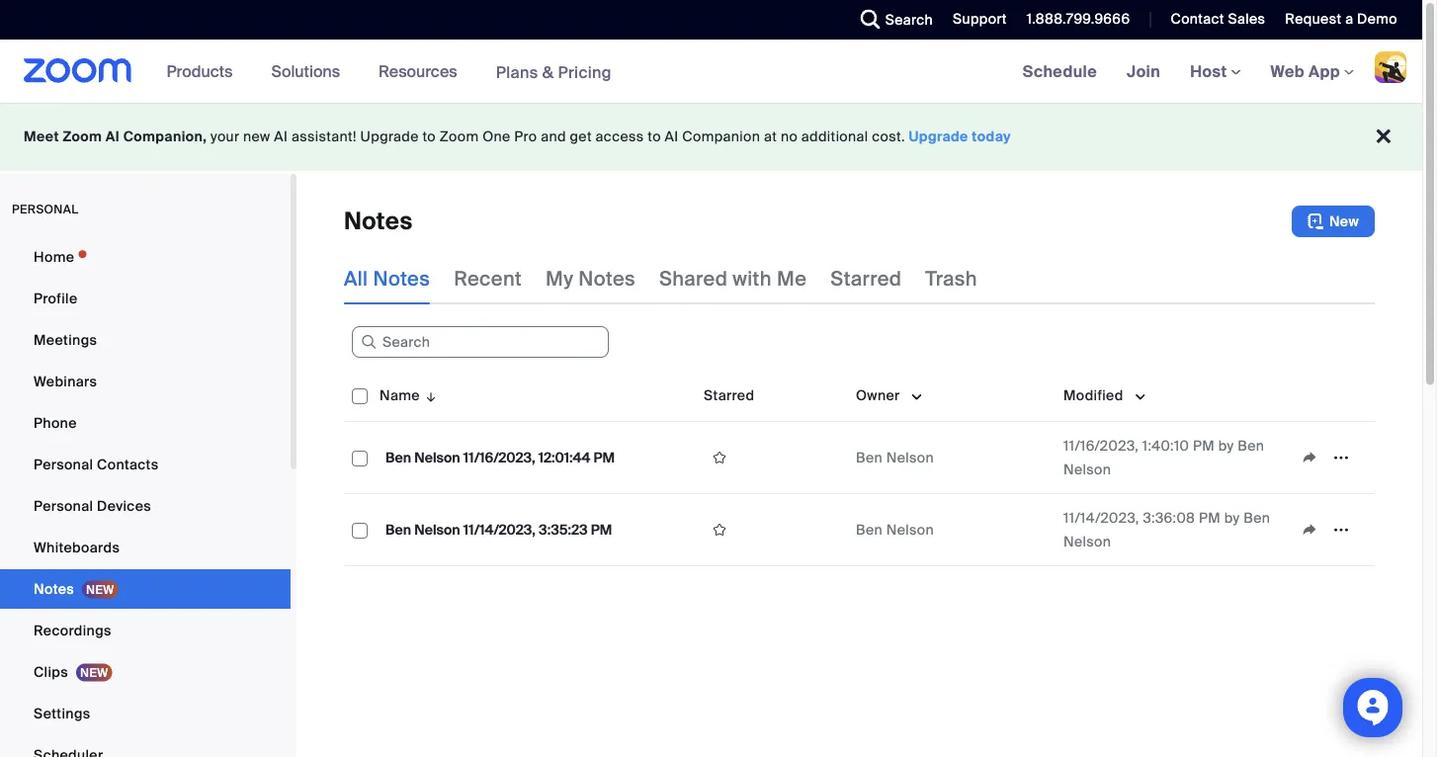 Task type: describe. For each thing, give the bounding box(es) containing it.
personal menu menu
[[0, 237, 291, 757]]

personal for personal devices
[[34, 497, 93, 515]]

products
[[167, 61, 233, 82]]

ben inside 11/14/2023, 3:36:08 pm by ben nelson
[[1244, 509, 1270, 527]]

sales
[[1228, 10, 1266, 28]]

personal contacts
[[34, 455, 159, 473]]

pm inside 'button'
[[591, 520, 612, 539]]

1.888.799.9666
[[1027, 10, 1130, 28]]

recordings link
[[0, 611, 291, 650]]

request
[[1285, 10, 1342, 28]]

with
[[733, 266, 772, 291]]

get
[[570, 128, 592, 146]]

arrow down image
[[420, 384, 438, 407]]

whiteboards link
[[0, 528, 291, 567]]

share image for 11/14/2023, 3:36:08 pm by ben nelson
[[1294, 521, 1326, 539]]

ben nelson for 11/16/2023,
[[856, 448, 934, 467]]

contact
[[1171, 10, 1225, 28]]

trash
[[926, 266, 977, 291]]

cost.
[[872, 128, 905, 146]]

modified
[[1064, 386, 1124, 404]]

app
[[1309, 61, 1340, 82]]

personal
[[12, 202, 79, 217]]

host
[[1190, 61, 1231, 82]]

application for 11/14/2023, 3:36:08 pm by ben nelson
[[1294, 515, 1367, 545]]

no
[[781, 128, 798, 146]]

all
[[344, 266, 368, 291]]

&
[[542, 62, 554, 82]]

meetings
[[34, 331, 97, 349]]

ben nelson 11/14/2023, 3:35:23 pm
[[386, 520, 612, 539]]

1 zoom from the left
[[63, 128, 102, 146]]

one
[[483, 128, 511, 146]]

owner
[[856, 386, 900, 404]]

application for 11/16/2023, 1:40:10 pm by ben nelson
[[1294, 443, 1367, 473]]

meetings navigation
[[1008, 40, 1422, 104]]

new
[[243, 128, 270, 146]]

products button
[[167, 40, 242, 103]]

pm inside button
[[594, 448, 615, 467]]

2 upgrade from the left
[[909, 128, 969, 146]]

my
[[546, 266, 574, 291]]

1:40:10
[[1143, 436, 1189, 455]]

pm inside 11/16/2023, 1:40:10 pm by ben nelson
[[1193, 436, 1215, 455]]

11/14/2023, inside 'button'
[[463, 520, 536, 539]]

your
[[211, 128, 240, 146]]

Search text field
[[352, 326, 609, 358]]

companion,
[[123, 128, 207, 146]]

resources
[[379, 61, 457, 82]]

demo
[[1357, 10, 1398, 28]]

product information navigation
[[152, 40, 627, 104]]

nelson inside 'button'
[[414, 520, 460, 539]]

whiteboards
[[34, 538, 120, 557]]

profile link
[[0, 279, 291, 318]]

devices
[[97, 497, 151, 515]]

ben nelson 11/16/2023, 12:01:44 pm unstarred image
[[704, 449, 735, 467]]

application containing name
[[344, 370, 1390, 581]]

shared with me
[[659, 266, 807, 291]]

web app
[[1271, 61, 1340, 82]]

at
[[764, 128, 777, 146]]

join
[[1127, 61, 1161, 82]]

1 to from the left
[[423, 128, 436, 146]]

notes right all on the left top of the page
[[373, 266, 430, 291]]

12:01:44
[[539, 448, 590, 467]]

notes inside personal menu menu
[[34, 580, 74, 598]]

notes up all notes
[[344, 206, 413, 237]]

11/16/2023, inside 11/16/2023, 1:40:10 pm by ben nelson
[[1064, 436, 1139, 455]]

solutions button
[[271, 40, 349, 103]]

personal for personal contacts
[[34, 455, 93, 473]]

phone link
[[0, 403, 291, 443]]

contact sales
[[1171, 10, 1266, 28]]

personal contacts link
[[0, 445, 291, 484]]

web app button
[[1271, 61, 1354, 82]]

nelson inside 11/14/2023, 3:36:08 pm by ben nelson
[[1064, 532, 1111, 551]]

a
[[1345, 10, 1354, 28]]

home link
[[0, 237, 291, 277]]

meetings link
[[0, 320, 291, 360]]

notes right my
[[579, 266, 636, 291]]

profile picture image
[[1375, 51, 1407, 83]]

by for 3:36:08
[[1225, 509, 1240, 527]]

today
[[972, 128, 1011, 146]]

search button
[[846, 0, 938, 40]]

1 ai from the left
[[106, 128, 120, 146]]

access
[[596, 128, 644, 146]]

pm inside 11/14/2023, 3:36:08 pm by ben nelson
[[1199, 509, 1221, 527]]

new
[[1329, 212, 1359, 230]]

meet zoom ai companion, your new ai assistant! upgrade to zoom one pro and get access to ai companion at no additional cost. upgrade today
[[24, 128, 1011, 146]]

starred inside tabs of all notes page tab list
[[831, 266, 902, 291]]

1.888.799.9666 button up schedule link on the right top of page
[[1027, 10, 1130, 28]]

pro
[[514, 128, 537, 146]]

assistant!
[[292, 128, 357, 146]]

host button
[[1190, 61, 1241, 82]]

1.888.799.9666 button up schedule
[[1012, 0, 1135, 40]]

3:35:23
[[539, 520, 588, 539]]

ben nelson 11/16/2023, 12:01:44 pm button
[[380, 445, 621, 471]]

settings
[[34, 704, 90, 723]]

ben inside ben nelson 11/14/2023, 3:35:23 pm 'button'
[[386, 520, 411, 539]]

recent
[[454, 266, 522, 291]]

plans
[[496, 62, 538, 82]]



Task type: locate. For each thing, give the bounding box(es) containing it.
1 share image from the top
[[1294, 449, 1326, 467]]

0 horizontal spatial starred
[[704, 386, 755, 404]]

1 horizontal spatial upgrade
[[909, 128, 969, 146]]

tabs of all notes page tab list
[[344, 253, 977, 304]]

support
[[953, 10, 1007, 28]]

1 horizontal spatial 11/16/2023,
[[1064, 436, 1139, 455]]

11/16/2023, down 'modified'
[[1064, 436, 1139, 455]]

by for 1:40:10
[[1219, 436, 1234, 455]]

join link
[[1112, 40, 1175, 103]]

notes link
[[0, 569, 291, 609]]

nelson
[[414, 448, 460, 467], [886, 448, 934, 467], [1064, 460, 1111, 478], [414, 520, 460, 539], [886, 520, 934, 539], [1064, 532, 1111, 551]]

webinars link
[[0, 362, 291, 401]]

2 horizontal spatial ai
[[665, 128, 679, 146]]

pm right 1:40:10
[[1193, 436, 1215, 455]]

banner
[[0, 40, 1422, 104]]

ben inside 11/16/2023, 1:40:10 pm by ben nelson
[[1238, 436, 1265, 455]]

personal down the phone
[[34, 455, 93, 473]]

settings link
[[0, 694, 291, 733]]

ben nelson 11/16/2023, 12:01:44 pm
[[386, 448, 615, 467]]

share image down more options for ben nelson 11/16/2023, 12:01:44 pm icon
[[1294, 521, 1326, 539]]

profile
[[34, 289, 78, 307]]

2 personal from the top
[[34, 497, 93, 515]]

11/16/2023, inside button
[[463, 448, 535, 467]]

resources button
[[379, 40, 466, 103]]

share image up more options for ben nelson 11/14/2023, 3:35:23 pm image
[[1294, 449, 1326, 467]]

11/16/2023,
[[1064, 436, 1139, 455], [463, 448, 535, 467]]

me
[[777, 266, 807, 291]]

11/14/2023, left the 3:36:08
[[1064, 509, 1139, 527]]

upgrade down product information navigation
[[360, 128, 419, 146]]

to down resources dropdown button
[[423, 128, 436, 146]]

11/16/2023, 1:40:10 pm by ben nelson
[[1064, 436, 1265, 478]]

ai left companion, at the top left of the page
[[106, 128, 120, 146]]

1 upgrade from the left
[[360, 128, 419, 146]]

ai
[[106, 128, 120, 146], [274, 128, 288, 146], [665, 128, 679, 146]]

2 zoom from the left
[[440, 128, 479, 146]]

0 vertical spatial personal
[[34, 455, 93, 473]]

phone
[[34, 414, 77, 432]]

1 vertical spatial share image
[[1294, 521, 1326, 539]]

11/16/2023, left 12:01:44 at the left bottom of page
[[463, 448, 535, 467]]

and
[[541, 128, 566, 146]]

new button
[[1292, 206, 1375, 237]]

meet zoom ai companion, footer
[[0, 103, 1422, 171]]

2 share image from the top
[[1294, 521, 1326, 539]]

1 horizontal spatial 11/14/2023,
[[1064, 509, 1139, 527]]

1 horizontal spatial zoom
[[440, 128, 479, 146]]

0 horizontal spatial 11/16/2023,
[[463, 448, 535, 467]]

contact sales link
[[1156, 0, 1271, 40], [1171, 10, 1266, 28]]

clips
[[34, 663, 68, 681]]

3:36:08
[[1143, 509, 1195, 527]]

application
[[344, 370, 1390, 581], [1294, 443, 1367, 473], [1294, 515, 1367, 545]]

1 vertical spatial personal
[[34, 497, 93, 515]]

starred
[[831, 266, 902, 291], [704, 386, 755, 404]]

pm right 12:01:44 at the left bottom of page
[[594, 448, 615, 467]]

ben nelson
[[856, 448, 934, 467], [856, 520, 934, 539]]

11/14/2023, inside 11/14/2023, 3:36:08 pm by ben nelson
[[1064, 509, 1139, 527]]

by inside 11/16/2023, 1:40:10 pm by ben nelson
[[1219, 436, 1234, 455]]

schedule
[[1023, 61, 1097, 82]]

11/14/2023,
[[1064, 509, 1139, 527], [463, 520, 536, 539]]

1 ben nelson from the top
[[856, 448, 934, 467]]

zoom left one
[[440, 128, 479, 146]]

upgrade
[[360, 128, 419, 146], [909, 128, 969, 146]]

more options for ben nelson 11/16/2023, 12:01:44 pm image
[[1326, 449, 1357, 467]]

upgrade today link
[[909, 128, 1011, 146]]

0 vertical spatial ben nelson
[[856, 448, 934, 467]]

notes up recordings
[[34, 580, 74, 598]]

share image
[[1294, 449, 1326, 467], [1294, 521, 1326, 539]]

ben
[[1238, 436, 1265, 455], [386, 448, 411, 467], [856, 448, 883, 467], [1244, 509, 1270, 527], [386, 520, 411, 539], [856, 520, 883, 539]]

contacts
[[97, 455, 159, 473]]

personal devices
[[34, 497, 151, 515]]

pricing
[[558, 62, 612, 82]]

pm right the 3:36:08
[[1199, 509, 1221, 527]]

home
[[34, 248, 74, 266]]

more options for ben nelson 11/14/2023, 3:35:23 pm image
[[1326, 521, 1357, 539]]

1 horizontal spatial starred
[[831, 266, 902, 291]]

pm right 3:35:23
[[591, 520, 612, 539]]

by inside 11/14/2023, 3:36:08 pm by ben nelson
[[1225, 509, 1240, 527]]

0 horizontal spatial zoom
[[63, 128, 102, 146]]

shared
[[659, 266, 728, 291]]

meet
[[24, 128, 59, 146]]

request a demo link
[[1271, 0, 1422, 40], [1285, 10, 1398, 28]]

0 horizontal spatial ai
[[106, 128, 120, 146]]

personal
[[34, 455, 93, 473], [34, 497, 93, 515]]

2 ai from the left
[[274, 128, 288, 146]]

2 ben nelson from the top
[[856, 520, 934, 539]]

additional
[[802, 128, 868, 146]]

my notes
[[546, 266, 636, 291]]

recordings
[[34, 621, 111, 640]]

all notes
[[344, 266, 430, 291]]

by
[[1219, 436, 1234, 455], [1225, 509, 1240, 527]]

to right access
[[648, 128, 661, 146]]

by right the 3:36:08
[[1225, 509, 1240, 527]]

support link
[[938, 0, 1012, 40], [953, 10, 1007, 28]]

search
[[885, 10, 933, 29]]

0 vertical spatial share image
[[1294, 449, 1326, 467]]

0 horizontal spatial upgrade
[[360, 128, 419, 146]]

0 vertical spatial starred
[[831, 266, 902, 291]]

nelson inside button
[[414, 448, 460, 467]]

zoom right meet
[[63, 128, 102, 146]]

1 horizontal spatial to
[[648, 128, 661, 146]]

clips link
[[0, 652, 291, 692]]

webinars
[[34, 372, 97, 390]]

11/14/2023, left 3:35:23
[[463, 520, 536, 539]]

1 vertical spatial starred
[[704, 386, 755, 404]]

starred up ben nelson 11/16/2023, 12:01:44 pm unstarred icon
[[704, 386, 755, 404]]

by right 1:40:10
[[1219, 436, 1234, 455]]

nelson inside 11/16/2023, 1:40:10 pm by ben nelson
[[1064, 460, 1111, 478]]

ai left the companion
[[665, 128, 679, 146]]

1 horizontal spatial ai
[[274, 128, 288, 146]]

web
[[1271, 61, 1305, 82]]

0 horizontal spatial 11/14/2023,
[[463, 520, 536, 539]]

2 to from the left
[[648, 128, 661, 146]]

ben nelson 11/14/2023, 3:35:23 pm button
[[380, 517, 618, 543]]

schedule link
[[1008, 40, 1112, 103]]

starred right the me
[[831, 266, 902, 291]]

to
[[423, 128, 436, 146], [648, 128, 661, 146]]

0 horizontal spatial to
[[423, 128, 436, 146]]

personal devices link
[[0, 486, 291, 526]]

plans & pricing
[[496, 62, 612, 82]]

1 vertical spatial by
[[1225, 509, 1240, 527]]

solutions
[[271, 61, 340, 82]]

1 personal from the top
[[34, 455, 93, 473]]

ai right the new
[[274, 128, 288, 146]]

ben nelson for 11/14/2023,
[[856, 520, 934, 539]]

share image for 11/16/2023, 1:40:10 pm by ben nelson
[[1294, 449, 1326, 467]]

companion
[[682, 128, 760, 146]]

0 vertical spatial by
[[1219, 436, 1234, 455]]

1 vertical spatial ben nelson
[[856, 520, 934, 539]]

3 ai from the left
[[665, 128, 679, 146]]

ben inside 'ben nelson 11/16/2023, 12:01:44 pm' button
[[386, 448, 411, 467]]

banner containing products
[[0, 40, 1422, 104]]

ben nelson 11/14/2023, 3:35:23 pm unstarred image
[[704, 521, 735, 539]]

11/14/2023, 3:36:08 pm by ben nelson
[[1064, 509, 1270, 551]]

name
[[380, 386, 420, 404]]

request a demo
[[1285, 10, 1398, 28]]

notes
[[344, 206, 413, 237], [373, 266, 430, 291], [579, 266, 636, 291], [34, 580, 74, 598]]

zoom logo image
[[24, 58, 132, 83]]

personal up whiteboards
[[34, 497, 93, 515]]

upgrade right the cost.
[[909, 128, 969, 146]]



Task type: vqa. For each thing, say whether or not it's contained in the screenshot.
'Personal Contacts'
yes



